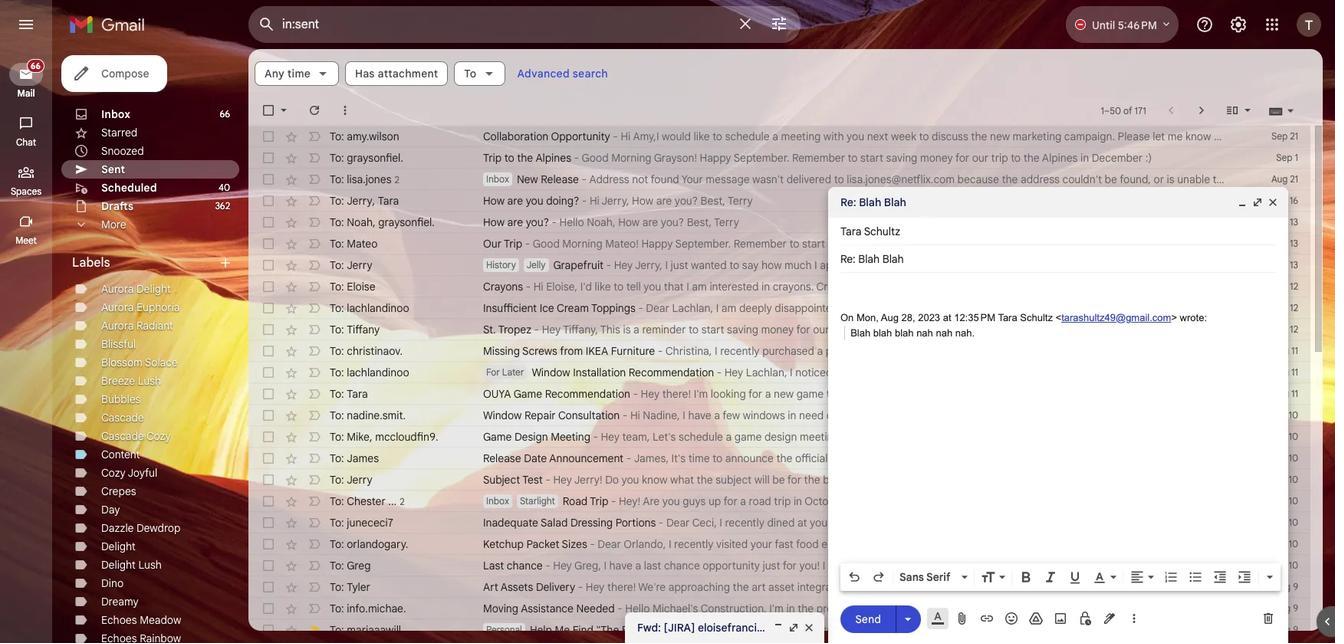 Task type: locate. For each thing, give the bounding box(es) containing it.
aug 11 for hey there! i'm looking for a new game to play on my ouya. do you have any recommendations? thanks, terry
[[1273, 388, 1298, 400]]

> wrote:
[[1171, 312, 1207, 324]]

aug 10 for dear ceci, i recently dined at your restaurant and found the portion sizes of your salad dressings to be utterly laughable. it is an insult to c
[[1270, 517, 1298, 528]]

2 12 from the top
[[1290, 302, 1298, 314]]

0 horizontal spatial provide
[[923, 581, 959, 594]]

3 jerry from the top
[[347, 473, 372, 487]]

1 horizontal spatial hello
[[625, 602, 650, 616]]

1 vertical spatial provide
[[923, 581, 959, 594]]

1 horizontal spatial jerry,
[[635, 258, 663, 272]]

know down older "icon"
[[1186, 130, 1211, 143]]

0 vertical spatial let's
[[653, 430, 676, 444]]

2 aurora from the top
[[101, 301, 134, 314]]

1 horizontal spatial "the
[[1098, 623, 1120, 637]]

10 to: from the top
[[330, 323, 344, 337]]

aug 13 for how are you? - hello noah, how are you? best, terry
[[1271, 216, 1298, 228]]

when
[[1213, 280, 1239, 294], [1258, 623, 1285, 637]]

blah blah blah nah nah nah.
[[851, 327, 975, 339]]

our for hey tiffany, this is a reminder to start saving money for our trip to st. tropez in december! best, terry
[[813, 323, 829, 337]]

1 horizontal spatial would
[[828, 559, 857, 573]]

gtms-
[[825, 621, 860, 635]]

laughable.
[[1201, 516, 1251, 530]]

1 vertical spatial use
[[1058, 602, 1075, 616]]

2 vertical spatial trip
[[590, 495, 608, 508]]

remember up delivered
[[792, 151, 845, 165]]

schedule
[[725, 130, 770, 143], [679, 430, 723, 444]]

reaching
[[734, 623, 776, 637]]

0 vertical spatial time
[[287, 67, 311, 81]]

any right more formatting options icon
[[1280, 581, 1297, 594]]

10 for hi nadine, i have a few windows in need of repair. can we arrange a time for you to assess the damages and provide an estimate for the necessar
[[1289, 410, 1298, 421]]

to: down to: lisa.jones 2
[[330, 194, 344, 208]]

dear for dear lachlan, i am deeply disappointed with the lackluster selection of toppings at your ice cream parlor. the limited options have left me bere
[[646, 301, 669, 315]]

amy.wilson
[[347, 130, 399, 143]]

aurora
[[101, 282, 134, 296], [101, 301, 134, 314], [101, 319, 134, 333]]

0 horizontal spatial we
[[895, 409, 909, 423]]

i right the much
[[814, 258, 817, 272]]

minimize image
[[1236, 196, 1249, 209], [772, 622, 785, 634]]

12 for bere
[[1290, 302, 1298, 314]]

on mon, aug 28, 2023 at 12:35 pm tara schultz <
[[841, 312, 1061, 324]]

7 10 from the top
[[1289, 538, 1298, 550]]

main content
[[248, 49, 1335, 643]]

release
[[541, 173, 579, 186], [483, 452, 521, 466]]

0 horizontal spatial always
[[885, 280, 918, 294]]

dinner
[[997, 623, 1028, 637]]

lush for breeze lush
[[138, 374, 161, 388]]

20 row from the top
[[248, 534, 1335, 555]]

to: left chester
[[330, 494, 344, 508]]

1 vertical spatial 16
[[860, 621, 870, 635]]

1 ikea from the left
[[586, 344, 608, 358]]

1 horizontal spatial :)
[[1145, 151, 1152, 165]]

art left tool. in the right of the page
[[1005, 280, 1019, 294]]

1 horizontal spatial let's
[[994, 452, 1017, 466]]

0 vertical spatial jerry,
[[602, 194, 629, 208]]

meet heading
[[0, 235, 52, 247]]

recently down st. tropez - hey tiffany, this is a reminder to start saving money for our trip to st. tropez in december! best, terry
[[720, 344, 760, 358]]

1 aug 9 from the top
[[1274, 581, 1298, 593]]

to: amy.wilson
[[330, 130, 399, 143]]

0 vertical spatial close image
[[1267, 196, 1279, 209]]

that right 'tell'
[[664, 280, 684, 294]]

main menu image
[[17, 15, 35, 34]]

0 vertical spatial there!
[[662, 387, 691, 401]]

1 to: from the top
[[330, 130, 344, 143]]

0 vertical spatial start
[[861, 151, 883, 165]]

come down say,
[[953, 559, 980, 573]]

please down invite
[[888, 581, 920, 594]]

apartment
[[953, 602, 1004, 616]]

0 vertical spatial jerry
[[347, 194, 372, 208]]

grayson!
[[654, 151, 697, 165]]

toggle split pane mode image
[[1225, 103, 1240, 118]]

like up the grayson!
[[694, 130, 710, 143]]

refresh image
[[307, 103, 322, 118]]

0 horizontal spatial game
[[735, 430, 762, 444]]

fwd:
[[637, 621, 661, 635]]

0 horizontal spatial let's
[[653, 430, 676, 444]]

time right it's
[[688, 452, 710, 466]]

3 aug 12 from the top
[[1271, 324, 1298, 335]]

date
[[869, 452, 891, 466]]

navigation
[[0, 49, 54, 643]]

me
[[1168, 130, 1183, 143], [1195, 280, 1210, 294], [1298, 301, 1313, 315], [1228, 495, 1243, 508]]

aug 12 down young,
[[1271, 302, 1298, 314]]

1 aug 11 from the top
[[1273, 345, 1298, 357]]

hey up nadine,
[[641, 387, 660, 401]]

mateo
[[347, 237, 378, 251]]

aug 10 for hey team, let's schedule a game design meeting for next week to discuss the spaceship customization feature. please come prepared with your ideas a
[[1270, 431, 1298, 443]]

your down december! on the bottom right
[[938, 344, 960, 358]]

discard draft ‪(⌘⇧d)‬ image
[[1261, 611, 1276, 627]]

1 row from the top
[[248, 126, 1335, 147]]

indent more ‪(⌘])‬ image
[[1237, 570, 1252, 585]]

1 vertical spatial know
[[642, 473, 668, 487]]

aurora for aurora radiant
[[101, 319, 134, 333]]

is right this
[[623, 323, 631, 337]]

aug 10 down insult
[[1270, 538, 1298, 550]]

1 aug 12 from the top
[[1271, 281, 1298, 292]]

know!
[[1246, 495, 1274, 508]]

disappointed
[[775, 301, 838, 315]]

our
[[483, 237, 502, 251]]

restaurant
[[834, 516, 885, 530]]

2 vertical spatial aug 9
[[1274, 624, 1298, 636]]

found
[[651, 173, 679, 186], [908, 516, 937, 530]]

0 vertical spatial 16
[[1290, 195, 1298, 206]]

know down james,
[[642, 473, 668, 487]]

sizes
[[562, 538, 587, 551]]

14 to: from the top
[[330, 409, 344, 423]]

dialog containing sans serif
[[828, 187, 1288, 643]]

2 row from the top
[[248, 147, 1311, 169]]

tropez down insufficient
[[498, 323, 531, 337]]

1 vertical spatial when
[[1258, 623, 1285, 637]]

purchased
[[762, 344, 814, 358]]

2 "the from the left
[[1098, 623, 1120, 637]]

salad
[[541, 516, 568, 530]]

1 aug 10 from the top
[[1270, 410, 1298, 421]]

23 to: from the top
[[330, 602, 344, 616]]

9
[[1293, 581, 1298, 593], [1293, 603, 1298, 614], [1293, 624, 1298, 636]]

to up 'christina,'
[[689, 323, 699, 337]]

8 10 from the top
[[1289, 560, 1298, 571]]

available
[[1176, 602, 1219, 616]]

2 vertical spatial any
[[1280, 581, 1297, 594]]

1 horizontal spatial you!
[[1289, 559, 1309, 573]]

estimate
[[1212, 409, 1254, 423]]

1 vertical spatial december
[[1027, 237, 1078, 251]]

saving for december
[[828, 237, 859, 251]]

, for jerry
[[372, 194, 375, 208]]

am down portion
[[973, 538, 988, 551]]

december up subject field
[[1027, 237, 1078, 251]]

time right "arrange"
[[961, 409, 982, 423]]

5 row from the top
[[248, 212, 1311, 233]]

saving up lisa.jones@netflix.com
[[886, 151, 918, 165]]

1 vertical spatial aug 11
[[1273, 367, 1298, 378]]

advanced search options image
[[764, 8, 795, 39]]

we left got
[[1205, 559, 1219, 573]]

close image down mail. at the right top
[[1267, 196, 1279, 209]]

2 horizontal spatial an
[[1274, 516, 1286, 530]]

talk
[[868, 473, 887, 487]]

discuss for new
[[932, 130, 968, 143]]

0 vertical spatial store,
[[1039, 344, 1067, 358]]

1 vertical spatial next
[[859, 430, 880, 444]]

aug 10 for james, it's time to announce the official release date for our space game. let's discuss it during our next team meeting and plan the marketing a
[[1270, 452, 1298, 464]]

2 lachlandinoo from the top
[[347, 366, 409, 380]]

21 to: from the top
[[330, 559, 344, 573]]

road
[[563, 495, 588, 508]]

4 aug 10 from the top
[[1270, 474, 1298, 485]]

discount
[[1087, 559, 1130, 573]]

bere
[[1316, 301, 1335, 315]]

had
[[898, 366, 916, 380]]

store, up delivery
[[1057, 559, 1084, 573]]

0 vertical spatial it
[[1059, 452, 1066, 466]]

tara inside message body text field
[[998, 312, 1017, 324]]

aug 10 up know! at the right of the page
[[1270, 474, 1298, 485]]

9 right discard draft ‪(⌘⇧d)‬ icon
[[1293, 624, 1298, 636]]

i'd
[[580, 280, 592, 294], [1291, 602, 1303, 616]]

at left <
[[1038, 301, 1048, 315]]

2 aug 13 from the top
[[1271, 238, 1298, 249]]

0 horizontal spatial :)
[[1081, 237, 1087, 251]]

game
[[797, 387, 824, 401], [735, 430, 762, 444]]

insert signature image
[[1102, 611, 1117, 627]]

0 horizontal spatial found
[[651, 173, 679, 186]]

4 to: from the top
[[330, 194, 344, 208]]

1 jerry from the top
[[347, 194, 372, 208]]

delight for delight "link"
[[101, 540, 136, 554]]

labels heading
[[72, 255, 218, 271]]

to: left noah
[[330, 215, 344, 229]]

4 row from the top
[[248, 190, 1311, 212]]

please left let
[[1118, 130, 1150, 143]]

1 13 from the top
[[1290, 216, 1298, 228]]

0 horizontal spatial game
[[483, 430, 512, 444]]

undo ‪(⌘z)‬ image
[[847, 570, 862, 585]]

1 horizontal spatial blah
[[895, 327, 914, 339]]

more formatting options image
[[1262, 570, 1278, 585]]

you?
[[675, 194, 698, 208], [526, 215, 549, 229], [661, 215, 684, 229]]

jerry,
[[602, 194, 629, 208], [635, 258, 663, 272]]

cascade cozy link
[[101, 429, 171, 443]]

can
[[872, 409, 892, 423]]

st. for our trip - good morning mateo! happy september. remember to start saving money for our trip to st. tropez in december :)
[[965, 237, 978, 251]]

3 10 from the top
[[1289, 452, 1298, 464]]

1 vertical spatial found
[[908, 516, 937, 530]]

22 row from the top
[[248, 577, 1335, 598]]

:) up yesterday. at the top right
[[1081, 237, 1087, 251]]

minimize image down receive
[[1236, 196, 1249, 209]]

lisa.jones
[[347, 172, 392, 186]]

sent link
[[101, 163, 125, 176]]

1 horizontal spatial crayons
[[816, 280, 856, 294]]

will
[[754, 473, 770, 487]]

lackluster
[[883, 301, 930, 315]]

0 vertical spatial we
[[895, 409, 909, 423]]

13 for our trip - good morning mateo! happy september. remember to start saving money for our trip to st. tropez in december :)
[[1290, 238, 1298, 249]]

2 horizontal spatial am
[[973, 538, 988, 551]]

game left design at the left bottom
[[483, 430, 512, 444]]

i left the 's'
[[1326, 280, 1328, 294]]

at right talk
[[889, 473, 899, 487]]

1 lachlandinoo from the top
[[347, 301, 409, 315]]

blissful link
[[101, 337, 136, 351]]

0 vertical spatial windows
[[943, 366, 986, 380]]

, down to: nadine.smit.
[[370, 430, 372, 444]]

when up options
[[1213, 280, 1239, 294]]

phase.
[[853, 581, 885, 594]]

new up the because
[[990, 130, 1010, 143]]

66 up the '40'
[[220, 108, 230, 120]]

a right ideas
[[1334, 430, 1335, 444]]

8 to: from the top
[[330, 280, 344, 294]]

19 row from the top
[[248, 512, 1335, 534]]

mon,
[[857, 312, 879, 324]]

ideas
[[1306, 430, 1332, 444]]

to: down the to: tyler
[[330, 602, 344, 616]]

for down fast
[[783, 559, 797, 573]]

24 to: from the top
[[330, 623, 344, 637]]

with up trip to the alpines - good morning grayson! happy september. remember to start saving money for our trip to the alpines in december :) on the top of the page
[[824, 130, 844, 143]]

1 vertical spatial saving
[[828, 237, 859, 251]]

2 vertical spatial saving
[[727, 323, 758, 337]]

None checkbox
[[261, 129, 276, 144], [261, 150, 276, 166], [261, 172, 276, 187], [261, 387, 276, 402], [261, 408, 276, 423], [261, 451, 276, 466], [261, 494, 276, 509], [261, 515, 276, 531], [261, 537, 276, 552], [261, 601, 276, 617], [261, 129, 276, 144], [261, 150, 276, 166], [261, 172, 276, 187], [261, 387, 276, 402], [261, 408, 276, 423], [261, 451, 276, 466], [261, 494, 276, 509], [261, 515, 276, 531], [261, 537, 276, 552], [261, 601, 276, 617]]

close image
[[1267, 196, 1279, 209], [803, 622, 815, 634]]

day
[[101, 503, 120, 517]]

2 to: lachlandinoo from the top
[[330, 366, 409, 380]]

lachlan, up reminder
[[672, 301, 713, 315]]

2 aug 12 from the top
[[1271, 302, 1298, 314]]

spaceship down have
[[1166, 581, 1215, 594]]

2 aug 11 from the top
[[1273, 367, 1298, 378]]

0 vertical spatial trip
[[483, 151, 502, 165]]

gmail image
[[69, 9, 153, 40]]

our for james, it's time to announce the official release date for our space game. let's discuss it during our next team meeting and plan the marketing a
[[910, 452, 926, 466]]

to: tara
[[330, 387, 368, 401]]

11 row from the top
[[248, 341, 1335, 362]]

discuss down customization
[[1020, 452, 1057, 466]]

i'm down construction,
[[717, 623, 731, 637]]

1 horizontal spatial from
[[913, 344, 936, 358]]

dialog
[[828, 187, 1288, 643]]

the right plan
[[1260, 452, 1276, 466]]

1 horizontal spatial it
[[1059, 452, 1066, 466]]

6 aug 10 from the top
[[1270, 517, 1298, 528]]

13 for how are you? - hello noah, how are you? best, terry
[[1290, 216, 1298, 228]]

hey down mateo!
[[614, 258, 633, 272]]

None checkbox
[[261, 103, 276, 118], [261, 193, 276, 209], [261, 215, 276, 230], [261, 236, 276, 252], [261, 258, 276, 273], [261, 279, 276, 294], [261, 301, 276, 316], [261, 322, 276, 337], [261, 344, 276, 359], [261, 365, 276, 380], [261, 429, 276, 445], [261, 472, 276, 488], [261, 558, 276, 574], [261, 580, 276, 595], [261, 623, 276, 638], [261, 103, 276, 118], [261, 193, 276, 209], [261, 215, 276, 230], [261, 236, 276, 252], [261, 258, 276, 273], [261, 279, 276, 294], [261, 301, 276, 316], [261, 322, 276, 337], [261, 344, 276, 359], [261, 365, 276, 380], [261, 429, 276, 445], [261, 472, 276, 488], [261, 558, 276, 574], [261, 580, 276, 595], [261, 623, 276, 638]]

aug 9
[[1274, 581, 1298, 593], [1274, 603, 1298, 614], [1274, 624, 1298, 636]]

0 horizontal spatial money
[[761, 323, 794, 337]]

to down test?
[[848, 495, 858, 508]]

aurora euphoria link
[[101, 301, 180, 314]]

nadine.smit.
[[347, 409, 406, 423]]

2 11 from the top
[[1292, 367, 1298, 378]]

0 horizontal spatial close image
[[803, 622, 815, 634]]

repair
[[524, 409, 556, 423]]

to left assess
[[1022, 409, 1032, 423]]

wasn't
[[752, 173, 784, 186]]

1 vertical spatial to: jerry
[[330, 473, 372, 487]]

crayons down yesterday. at the top right
[[1045, 280, 1085, 294]]

1 horizontal spatial tropez
[[879, 323, 912, 337]]

sans serif
[[900, 571, 950, 584]]

1 horizontal spatial marketing
[[1279, 452, 1328, 466]]

grapefruit - hey jerry, i just wanted to say how much i appreciated your comment about the grapefruit yesterday. i was really surprised to hear that you also use 
[[553, 258, 1335, 272]]

sans
[[900, 571, 924, 584]]

0 horizontal spatial new
[[517, 173, 538, 186]]

aug 9 for info.michae.
[[1274, 603, 1298, 614]]

3 11 from the top
[[1292, 388, 1298, 400]]

1 10 from the top
[[1289, 410, 1298, 421]]

2 alpines from the left
[[1042, 151, 1078, 165]]

inbox up "starred"
[[101, 107, 130, 121]]

for
[[955, 151, 969, 165], [897, 237, 911, 251], [1178, 280, 1192, 294], [796, 323, 810, 337], [748, 387, 762, 401], [985, 409, 999, 423], [1256, 409, 1270, 423], [842, 430, 856, 444], [893, 452, 907, 466], [787, 473, 801, 487], [724, 495, 738, 508], [1137, 495, 1151, 508], [783, 559, 797, 573], [1272, 559, 1286, 573], [1130, 581, 1144, 594]]

1 horizontal spatial trip
[[504, 237, 522, 251]]

9 to: from the top
[[330, 301, 344, 315]]

66 inside "link"
[[31, 61, 41, 71]]

7 aug 10 from the top
[[1270, 538, 1298, 550]]

options
[[1215, 301, 1251, 315]]

establishment
[[822, 538, 890, 551]]

2 horizontal spatial crayons
[[1045, 280, 1085, 294]]

fwd: [jira] eloisefrancis23 assigned gtms-16 to you
[[637, 621, 905, 635]]

to: down to: tara
[[330, 409, 344, 423]]

1 vertical spatial 12
[[1290, 302, 1298, 314]]

0 horizontal spatial crayons
[[483, 280, 523, 294]]

money for december
[[862, 237, 895, 251]]

aug 13 down aug 16
[[1271, 216, 1298, 228]]

1 horizontal spatial is
[[1167, 173, 1175, 186]]

find
[[573, 623, 593, 637]]

2 cascade from the top
[[101, 429, 144, 443]]

st. for st. tropez - hey tiffany, this is a reminder to start saving money for our trip to st. tropez in december! best, terry
[[864, 323, 877, 337]]

1 vertical spatial spaceship
[[1166, 581, 1215, 594]]

15 to: from the top
[[330, 430, 344, 444]]

9 for mariaaawill.
[[1293, 624, 1298, 636]]

crepes
[[101, 485, 136, 498]]

you down only
[[1068, 366, 1085, 380]]

hello for hello noah, how are you? best, terry
[[560, 215, 584, 229]]

lachlandinoo for aug 12
[[347, 301, 409, 315]]

to: mateo
[[330, 237, 378, 251]]

Subject field
[[841, 252, 1276, 267]]

there! up nadine,
[[662, 387, 691, 401]]

delight down dazzle
[[101, 540, 136, 554]]

1 vertical spatial deeply
[[991, 538, 1024, 551]]

your down toggle split pane mode icon
[[1214, 130, 1236, 143]]

18 to: from the top
[[330, 494, 344, 508]]

more send options image
[[900, 612, 916, 627]]

tropez for good morning mateo! happy september. remember to start saving money for our trip to st. tropez in december :)
[[980, 237, 1013, 251]]

dazzle
[[101, 521, 134, 535]]

repair.
[[839, 409, 870, 423]]

inbox link
[[101, 107, 130, 121]]

aurora down aurora delight
[[101, 301, 134, 314]]

in down how
[[762, 280, 770, 294]]

0 horizontal spatial window
[[483, 409, 522, 423]]

11 for christina, i recently purchased a piece of furniture from your esteemed ikea store, only to have the screws disappear mysteriously as soon
[[1292, 345, 1298, 357]]

cascade down the bubbles
[[101, 411, 144, 425]]

last
[[644, 559, 661, 573]]

a left few at the bottom of page
[[714, 409, 720, 423]]

spaceship up game.
[[982, 430, 1031, 444]]

1 vertical spatial week
[[883, 430, 908, 444]]

deeply down the sizes
[[991, 538, 1024, 551]]

0 horizontal spatial would
[[662, 130, 691, 143]]

are up history
[[507, 215, 523, 229]]

help
[[530, 623, 552, 637]]

numbered list ‪(⌘⇧7)‬ image
[[1163, 570, 1179, 585]]

1 aug 13 from the top
[[1271, 216, 1298, 228]]

1 blah from the left
[[873, 327, 892, 339]]

2 aug 10 from the top
[[1270, 431, 1298, 443]]

1 horizontal spatial game
[[797, 387, 824, 401]]

3 to: from the top
[[330, 172, 344, 186]]

1 vertical spatial was
[[1247, 280, 1266, 294]]

8 aug 10 from the top
[[1270, 560, 1298, 571]]

to: left james at bottom left
[[330, 452, 344, 466]]

0 vertical spatial saving
[[886, 151, 918, 165]]

to down say,
[[940, 559, 950, 573]]

to left say
[[729, 258, 739, 272]]

i down hear
[[1242, 280, 1244, 294]]

aug 10 for hi nadine, i have a few windows in need of repair. can we arrange a time for you to assess the damages and provide an estimate for the necessar
[[1270, 410, 1298, 421]]

0 vertical spatial aug 13
[[1271, 216, 1298, 228]]

aug 12 for me
[[1271, 281, 1298, 292]]

pop out image
[[1252, 196, 1264, 209], [788, 622, 800, 634]]

11 for hey there! i'm looking for a new game to play on my ouya. do you have any recommendations? thanks, terry
[[1292, 388, 1298, 400]]

2 horizontal spatial any
[[1304, 366, 1321, 380]]

an for estimate
[[1197, 409, 1209, 423]]

2 aug 9 from the top
[[1274, 603, 1298, 614]]

aug 12 for bere
[[1271, 302, 1298, 314]]

2 chance from the left
[[664, 559, 700, 573]]

not
[[632, 173, 648, 186]]

12 for me
[[1290, 281, 1298, 292]]

0 horizontal spatial deeply
[[739, 301, 772, 315]]

there! for i'm
[[662, 387, 691, 401]]

redo ‪(⌘y)‬ image
[[871, 570, 887, 585]]

0 horizontal spatial i'd
[[580, 280, 592, 294]]

2 ikea from the left
[[1014, 344, 1037, 358]]

discuss up space
[[923, 430, 960, 444]]

december!
[[926, 323, 980, 337]]

1 vertical spatial to: lachlandinoo
[[330, 366, 409, 380]]

4 10 from the top
[[1289, 474, 1298, 485]]

good
[[582, 151, 609, 165], [533, 237, 560, 251]]

later
[[502, 367, 524, 378]]

0 vertical spatial come
[[1181, 430, 1208, 444]]

our for good morning mateo! happy september. remember to start saving money for our trip to st. tropez in december :)
[[914, 237, 930, 251]]

3 aug 10 from the top
[[1270, 452, 1298, 464]]

ikea up installation
[[586, 344, 608, 358]]

0 vertical spatial provide
[[1158, 409, 1194, 423]]

1 vertical spatial 2
[[400, 496, 405, 507]]

0 vertical spatial please
[[1118, 130, 1150, 143]]

0 horizontal spatial like
[[595, 280, 611, 294]]

lachlandinoo for aug 11
[[347, 366, 409, 380]]

1 to: lachlandinoo from the top
[[330, 301, 409, 315]]

settings image
[[1229, 15, 1248, 34]]

thought
[[930, 495, 971, 508]]

cascade for cascade cozy
[[101, 429, 144, 443]]

0 vertical spatial recommendation
[[629, 366, 714, 380]]

toolbar
[[1183, 129, 1306, 144]]

1 vertical spatial store,
[[1057, 559, 1084, 573]]

10 for james, it's time to announce the official release date for our space game. let's discuss it during our next team meeting and plan the marketing a
[[1289, 452, 1298, 464]]

row
[[248, 126, 1335, 147], [248, 147, 1311, 169], [248, 169, 1335, 190], [248, 190, 1311, 212], [248, 212, 1311, 233], [248, 233, 1311, 255], [248, 255, 1335, 276], [248, 276, 1335, 298], [248, 298, 1335, 319], [248, 319, 1311, 341], [248, 341, 1335, 362], [248, 362, 1335, 383], [248, 383, 1311, 405], [248, 405, 1335, 426], [248, 426, 1335, 448], [248, 448, 1335, 469], [248, 469, 1311, 491], [248, 491, 1311, 512], [248, 512, 1335, 534], [248, 534, 1335, 555], [248, 555, 1311, 577], [248, 577, 1335, 598], [248, 598, 1335, 620], [248, 620, 1335, 641]]

1 aurora from the top
[[101, 282, 134, 296]]

0 vertical spatial when
[[1213, 280, 1239, 294]]

delight down delight "link"
[[101, 558, 136, 572]]

spaces heading
[[0, 186, 52, 198]]

for up the because
[[955, 151, 969, 165]]

6 10 from the top
[[1289, 517, 1298, 528]]

0 horizontal spatial there!
[[607, 581, 636, 594]]

2 13 from the top
[[1290, 238, 1298, 249]]

minimize image for the leftmost pop out image
[[772, 622, 785, 634]]

14 row from the top
[[248, 405, 1335, 426]]

esteemed
[[963, 344, 1011, 358]]

have
[[859, 280, 882, 294], [1254, 301, 1277, 315], [1105, 344, 1129, 358], [964, 387, 987, 401], [688, 409, 711, 423], [609, 559, 633, 573]]

september.
[[734, 151, 789, 165], [675, 237, 731, 251]]

at right 2023 on the right
[[943, 312, 951, 324]]

search in mail image
[[253, 11, 281, 38]]

1 vertical spatial graysonfiel.
[[378, 215, 435, 229]]

0 horizontal spatial chance
[[507, 559, 543, 573]]

3 aug 9 from the top
[[1274, 624, 1298, 636]]

moving
[[483, 602, 518, 616]]

been
[[920, 280, 945, 294]]

clear search image
[[730, 8, 761, 39]]

you left also
[[1274, 258, 1292, 272]]

1 you! from the left
[[799, 559, 820, 573]]

0 horizontal spatial art
[[752, 581, 766, 594]]

new down collaboration
[[517, 173, 538, 186]]

2 10 from the top
[[1289, 431, 1298, 443]]

week for you
[[891, 130, 916, 143]]

desperation.
[[809, 623, 871, 637]]

1 horizontal spatial saving
[[828, 237, 859, 251]]

lachlan, down purchased
[[746, 366, 787, 380]]

aug 11 for christina, i recently purchased a piece of furniture from your esteemed ikea store, only to have the screws disappear mysteriously as soon
[[1273, 345, 1298, 357]]

a right looking
[[765, 387, 771, 401]]

in up couldn't
[[1081, 151, 1089, 165]]

1 vertical spatial aug 9
[[1274, 603, 1298, 614]]

inadequate
[[483, 516, 538, 530]]

close image for the leftmost pop out image
[[803, 622, 815, 634]]

1 vertical spatial time
[[961, 409, 982, 423]]

recently
[[720, 344, 760, 358], [855, 366, 895, 380], [725, 516, 765, 530], [674, 538, 714, 551]]

last chance - hey greg, i have a last chance opportunity just for you! i would like to invite you to come on down to my store, discount alligator. have we got a deal for you!
[[483, 559, 1309, 573]]

aug 13 up also
[[1271, 238, 1298, 249]]

only
[[1070, 344, 1090, 358]]

attachment
[[378, 67, 438, 81]]

1 horizontal spatial close image
[[1267, 196, 1279, 209]]

0 horizontal spatial time
[[287, 67, 311, 81]]

you right 'tell'
[[644, 280, 661, 294]]

chat heading
[[0, 137, 52, 149]]

jerry down james at bottom left
[[347, 473, 372, 487]]

1 vertical spatial jerry
[[347, 258, 372, 272]]

next for you
[[867, 130, 888, 143]]

1 vertical spatial just
[[763, 559, 780, 573]]

message
[[706, 173, 750, 186]]

to: lachlandinoo up tiffany
[[330, 301, 409, 315]]

13 down aug 16
[[1290, 216, 1298, 228]]

saving
[[886, 151, 918, 165], [828, 237, 859, 251], [727, 323, 758, 337]]



Task type: describe. For each thing, give the bounding box(es) containing it.
lush for delight lush
[[138, 558, 162, 572]]

money for december!
[[761, 323, 794, 337]]

0 vertical spatial graysonfiel.
[[347, 151, 403, 165]]

2 horizontal spatial always
[[1203, 623, 1236, 637]]

for down official
[[787, 473, 801, 487]]

the left numbered list ‪(⌘⇧7)‬ icon
[[1147, 581, 1163, 594]]

ice
[[1075, 301, 1089, 315]]

fast
[[775, 538, 794, 551]]

a right "arrange"
[[952, 409, 958, 423]]

1 vertical spatial new
[[774, 387, 794, 401]]

1 9 from the top
[[1293, 581, 1298, 593]]

1 vertical spatial i'd
[[1291, 602, 1303, 616]]

jelly
[[527, 259, 546, 271]]

2 vertical spatial am
[[973, 538, 988, 551]]

to: jerry , tara
[[330, 194, 399, 208]]

of right the sizes
[[1024, 516, 1034, 530]]

0 horizontal spatial remember
[[734, 237, 787, 251]]

have left few at the bottom of page
[[688, 409, 711, 423]]

0 horizontal spatial an
[[962, 581, 974, 594]]

1 horizontal spatial any
[[1280, 581, 1297, 594]]

our down "feature."
[[1103, 452, 1119, 466]]

0 vertical spatial am
[[692, 280, 707, 294]]

a up wasn't
[[772, 130, 778, 143]]

snoozed link
[[101, 144, 144, 158]]

to down moving
[[873, 621, 883, 635]]

next for for
[[859, 430, 880, 444]]

there! for we're
[[607, 581, 636, 594]]

mo
[[1325, 173, 1335, 186]]

15 row from the top
[[248, 426, 1335, 448]]

trip for road
[[590, 495, 608, 508]]

for down disappointed
[[796, 323, 810, 337]]

a left last
[[635, 559, 641, 573]]

24 row from the top
[[248, 620, 1335, 641]]

to: lachlandinoo for aug 12
[[330, 301, 409, 315]]

discuss for spaceship
[[923, 430, 960, 444]]

40
[[219, 182, 230, 193]]

you up hey! at left bottom
[[622, 473, 639, 487]]

1 vertical spatial game
[[735, 430, 762, 444]]

aug 10 for hey jerry! do you know what the subject will be for the big test? talk at you later, terry
[[1270, 474, 1298, 485]]

to right delivered
[[834, 173, 844, 186]]

week for for
[[883, 430, 908, 444]]

mail heading
[[0, 87, 52, 100]]

plan
[[1237, 452, 1258, 466]]

to up message
[[713, 130, 722, 143]]

more image
[[337, 103, 353, 118]]

the right what
[[697, 473, 713, 487]]

tell
[[626, 280, 641, 294]]

bold ‪(⌘b)‬ image
[[1018, 570, 1034, 585]]

insert photo image
[[1053, 611, 1068, 627]]

the left 'address'
[[1002, 173, 1018, 186]]

for right up at the right of the page
[[724, 495, 738, 508]]

2 vertical spatial best,
[[983, 323, 1008, 337]]

1 horizontal spatial found
[[908, 516, 937, 530]]

0 horizontal spatial come
[[953, 559, 980, 573]]

have down appreciated
[[859, 280, 882, 294]]

1 to: jerry from the top
[[330, 258, 372, 272]]

1 vertical spatial meeting
[[800, 430, 840, 444]]

2 vertical spatial dear
[[598, 538, 621, 551]]

insert files using drive image
[[1028, 611, 1044, 627]]

0 vertical spatial pop out image
[[1252, 196, 1264, 209]]

18 row from the top
[[248, 491, 1311, 512]]

20 to: from the top
[[330, 538, 344, 551]]

1 crayons from the left
[[483, 280, 523, 294]]

packet
[[526, 538, 559, 551]]

send
[[855, 612, 881, 626]]

design
[[515, 430, 548, 444]]

older image
[[1194, 103, 1209, 118]]

1 vertical spatial that
[[664, 280, 684, 294]]

the up 'address'
[[1024, 151, 1040, 165]]

2 vertical spatial tara
[[347, 387, 368, 401]]

downtown
[[1084, 495, 1134, 508]]

0 vertical spatial best,
[[701, 194, 725, 208]]

consultation
[[558, 409, 620, 423]]

3 13 from the top
[[1290, 259, 1298, 271]]

for right downtown
[[1137, 495, 1151, 508]]

must
[[919, 538, 943, 551]]

3 12 from the top
[[1290, 324, 1298, 335]]

hey up looking
[[725, 366, 743, 380]]

dazzle dewdrop link
[[101, 521, 181, 535]]

aug 10 for dear orlando, i recently visited your fast food establishment and i must say, i am deeply dissatisfied with the size of your ketchup packets. they are simp
[[1270, 538, 1298, 550]]

insert emoji ‪(⌘⇧2)‬ image
[[1004, 611, 1019, 627]]

to up 'address'
[[1011, 151, 1021, 165]]

aurora for aurora delight
[[101, 282, 134, 296]]

learn
[[1289, 173, 1322, 186]]

with up discount
[[1085, 538, 1105, 551]]

with up blah
[[841, 301, 862, 315]]

and left plan
[[1216, 452, 1234, 466]]

snoozed
[[101, 144, 144, 158]]

time inside dropdown button
[[287, 67, 311, 81]]

arrange
[[911, 409, 949, 423]]

the up customization
[[1070, 409, 1086, 423]]

to right down
[[1027, 559, 1037, 573]]

10 for dear orlando, i recently visited your fast food establishment and i must say, i am deeply dissatisfied with the size of your ketchup packets. they are simp
[[1289, 538, 1298, 550]]

couldn't
[[1063, 173, 1102, 186]]

later,
[[922, 473, 946, 487]]

and up "weekend,"
[[1259, 581, 1277, 594]]

sent
[[101, 163, 125, 176]]

you down moving
[[886, 621, 905, 635]]

hi left amy,i on the top of page
[[621, 130, 631, 143]]

2 to: from the top
[[330, 151, 344, 165]]

3 crayons from the left
[[1045, 280, 1085, 294]]

furniture
[[868, 344, 910, 358]]

an for insult
[[1274, 516, 1286, 530]]

window repair consultation - hi nadine, i have a few windows in need of repair. can we arrange a time for you to assess the damages and provide an estimate for the necessar
[[483, 409, 1335, 423]]

hello for hello michael's construction, i'm in the process of moving to a new apartment and could use some help. if you're available this weekend, i'd apprec
[[625, 602, 650, 616]]

7 to: from the top
[[330, 258, 344, 272]]

2 from from the left
[[913, 344, 936, 358]]

1 vertical spatial windows
[[743, 409, 785, 423]]

and down mysteriously
[[1282, 366, 1301, 380]]

scheduled
[[101, 181, 157, 195]]

need
[[799, 409, 824, 423]]

0 vertical spatial lachlan,
[[672, 301, 713, 315]]

1 horizontal spatial spaceship
[[1166, 581, 1215, 594]]

i up were on the right top of page
[[1109, 258, 1112, 272]]

the down collaboration
[[517, 151, 533, 165]]

1 horizontal spatial time
[[688, 452, 710, 466]]

the down disappear
[[1222, 366, 1239, 380]]

2 vertical spatial discuss
[[1020, 452, 1057, 466]]

navigation containing mail
[[0, 49, 54, 643]]

0 horizontal spatial trip
[[483, 151, 502, 165]]

0 vertical spatial was
[[1114, 258, 1133, 272]]

1 horizontal spatial tara
[[378, 194, 399, 208]]

9 for info.michae.
[[1293, 603, 1298, 614]]

1 nah from the left
[[917, 327, 933, 339]]

13 to: from the top
[[330, 387, 344, 401]]

toggle confidential mode image
[[1077, 611, 1093, 627]]

personal
[[486, 624, 522, 636]]

to: tyler
[[330, 581, 370, 594]]

7 row from the top
[[248, 255, 1335, 276]]

1 vertical spatial would
[[983, 495, 1012, 508]]

up
[[709, 495, 721, 508]]

to: lachlandinoo for aug 11
[[330, 366, 409, 380]]

could
[[1028, 602, 1055, 616]]

2 vertical spatial inbox
[[486, 495, 509, 507]]

send button
[[841, 605, 896, 633]]

1 vertical spatial am
[[722, 301, 736, 315]]

0 vertical spatial any
[[1304, 366, 1321, 380]]

i left interested
[[687, 280, 689, 294]]

to up lisa.jones@netflix.com
[[848, 151, 858, 165]]

hi up noah,
[[590, 194, 600, 208]]

to up 'size' in the bottom of the page
[[1139, 516, 1149, 530]]

2 vertical spatial please
[[888, 581, 920, 594]]

aug 13 for our trip - good morning mateo! happy september. remember to start saving money for our trip to st. tropez in december :)
[[1271, 238, 1298, 249]]

1 horizontal spatial that
[[1175, 623, 1195, 637]]

1 horizontal spatial deeply
[[991, 538, 1024, 551]]

Search in mail search field
[[248, 6, 801, 43]]

12 to: from the top
[[330, 366, 344, 380]]

0 vertical spatial delight
[[137, 282, 171, 296]]

2 inside to: lisa.jones 2
[[395, 174, 400, 185]]

1 horizontal spatial always
[[1114, 280, 1147, 294]]

for later window installation recommendation - hey lachlan, i noticed you recently had your windows replaced. could you share your experience with the installer and any rec
[[486, 366, 1335, 380]]

i right ceci,
[[720, 516, 722, 530]]

1 horizontal spatial game
[[514, 387, 542, 401]]

1 alpines from the left
[[536, 151, 571, 165]]

1 vertical spatial on
[[983, 559, 995, 573]]

10 for hey jerry! do you know what the subject will be for the big test? talk at you later, terry
[[1289, 474, 1298, 485]]

0 horizontal spatial on
[[862, 387, 874, 401]]

main content containing any time
[[248, 49, 1335, 643]]

5 10 from the top
[[1289, 495, 1298, 507]]

the left big
[[804, 473, 820, 487]]

approaching
[[669, 581, 730, 594]]

saving for december!
[[727, 323, 758, 337]]

start for reminder
[[701, 323, 724, 337]]

halloween.
[[1154, 495, 1207, 508]]

how
[[762, 258, 782, 272]]

inbox inside 'inbox new release - address not found your message wasn't delivered to lisa.jones@netflix.com because the address couldn't be found, or is unable to receive mail. learn mo'
[[486, 173, 509, 185]]

1 horizontal spatial provide
[[1158, 409, 1194, 423]]

art
[[483, 581, 498, 594]]

more
[[101, 218, 126, 232]]

the up construction,
[[733, 581, 749, 594]]

2 inside to: chester ... 2
[[400, 496, 405, 507]]

please for let
[[1118, 130, 1150, 143]]

the left necessar
[[1273, 409, 1289, 423]]

necessar
[[1292, 409, 1335, 423]]

0 horizontal spatial september.
[[675, 237, 731, 251]]

2 vertical spatial is
[[1263, 516, 1271, 530]]

labels
[[72, 255, 110, 271]]

sans serif option
[[897, 570, 959, 585]]

process
[[817, 602, 855, 616]]

362
[[215, 200, 230, 212]]

for right deal
[[1272, 559, 1286, 573]]

mateo!
[[605, 237, 639, 251]]

2 horizontal spatial like
[[860, 559, 876, 573]]

2 vertical spatial meeting
[[1173, 452, 1213, 466]]

1 horizontal spatial morning
[[611, 151, 652, 165]]

0 vertical spatial i'd
[[580, 280, 592, 294]]

13 row from the top
[[248, 383, 1311, 405]]

our up the because
[[972, 151, 989, 165]]

1 horizontal spatial art
[[1005, 280, 1019, 294]]

receive
[[1226, 173, 1261, 186]]

tropez for hey tiffany, this is a reminder to start saving money for our trip to st. tropez in december! best, terry
[[879, 323, 912, 337]]

have left the left
[[1254, 301, 1277, 315]]

are down the how are you doing? - hi jerry, how are you? best, terry
[[642, 215, 658, 229]]

hey down ice
[[542, 323, 561, 337]]

the down the design
[[776, 452, 793, 466]]

0 horizontal spatial jerry,
[[602, 194, 629, 208]]

2 horizontal spatial use
[[1317, 258, 1335, 272]]

big
[[823, 473, 838, 487]]

5 to: from the top
[[330, 215, 344, 229]]

16 row from the top
[[248, 448, 1335, 469]]

1 horizontal spatial window
[[532, 366, 570, 380]]

rec
[[1324, 366, 1335, 380]]

dino link
[[101, 577, 124, 591]]

aurora radiant
[[101, 319, 173, 333]]

you down must
[[920, 559, 937, 573]]

0 horizontal spatial schedule
[[679, 430, 723, 444]]

0 horizontal spatial 16
[[860, 621, 870, 635]]

more options image
[[1130, 611, 1139, 627]]

amy,i
[[633, 130, 659, 143]]

2 jerry from the top
[[347, 258, 372, 272]]

0 vertical spatial inbox
[[101, 107, 130, 121]]

cream
[[1092, 301, 1123, 315]]

11 to: from the top
[[330, 344, 344, 358]]

12:35 pm
[[954, 312, 995, 324]]

3 aug 13 from the top
[[1271, 259, 1298, 271]]

10 for hey team, let's schedule a game design meeting for next week to discuss the spaceship customization feature. please come prepared with your ideas a
[[1289, 431, 1298, 443]]

in up grapefruit
[[1016, 237, 1024, 251]]

hey up needed
[[586, 581, 605, 594]]

1 vertical spatial recommendation
[[545, 387, 630, 401]]

and down orleans? in the bottom right of the page
[[887, 516, 906, 530]]

maria,
[[684, 623, 714, 637]]

aurora euphoria
[[101, 301, 180, 314]]

1 vertical spatial is
[[623, 323, 631, 337]]

Search in mail text field
[[282, 17, 727, 32]]

1 horizontal spatial schedule
[[725, 130, 770, 143]]

close image for the top pop out image
[[1267, 196, 1279, 209]]

1 chance from the left
[[507, 559, 543, 573]]

joyful
[[128, 466, 157, 480]]

how are you doing? - hi jerry, how are you? best, terry
[[483, 194, 753, 208]]

to up the much
[[789, 237, 799, 251]]

delivered
[[787, 173, 831, 186]]

select input tool image
[[1286, 105, 1295, 116]]

, for noah
[[373, 215, 376, 229]]

in left "need"
[[788, 409, 796, 423]]

0 horizontal spatial st.
[[483, 323, 496, 337]]

1 vertical spatial best,
[[687, 215, 712, 229]]

i right orlando,
[[669, 538, 671, 551]]

are left doing?
[[507, 194, 523, 208]]

simp
[[1316, 538, 1335, 551]]

or
[[1154, 173, 1164, 186]]

1 from from the left
[[560, 344, 583, 358]]

are
[[643, 495, 660, 508]]

asset
[[768, 581, 795, 594]]

9 row from the top
[[248, 298, 1335, 319]]

formatting options toolbar
[[841, 564, 1281, 591]]

cozy joyful
[[101, 466, 157, 480]]

2 horizontal spatial saving
[[886, 151, 918, 165]]

10 for dear ceci, i recently dined at your restaurant and found the portion sizes of your salad dressings to be utterly laughable. it is an insult to c
[[1289, 517, 1298, 528]]

much
[[785, 258, 812, 272]]

date
[[524, 452, 547, 466]]

dear for dear ceci, i recently dined at your restaurant and found the portion sizes of your salad dressings to be utterly laughable. it is an insult to c
[[666, 516, 690, 530]]

aurora delight link
[[101, 282, 171, 296]]

your right had
[[919, 366, 941, 380]]

with down disappear
[[1199, 366, 1220, 380]]

hi up the team,
[[630, 409, 640, 423]]

of right 'size' in the bottom of the page
[[1148, 538, 1159, 551]]

eloisefrancis23
[[698, 621, 774, 635]]

underline ‪(⌘u)‬ image
[[1068, 571, 1083, 586]]

0 vertical spatial remember
[[792, 151, 845, 165]]

to up subject test - hey jerry! do you know what the subject will be for the big test? talk at you later, terry
[[713, 452, 723, 466]]

0 vertical spatial meeting
[[781, 130, 821, 143]]

0 horizontal spatial morning
[[562, 237, 603, 251]]

trip left blah
[[832, 323, 849, 337]]

italic ‪(⌘i)‬ image
[[1043, 570, 1058, 585]]

game.
[[961, 452, 991, 466]]

what
[[670, 473, 694, 487]]

test
[[522, 473, 543, 487]]

installation
[[573, 366, 626, 380]]

you left assess
[[1001, 409, 1019, 423]]

aurora radiant link
[[101, 319, 173, 333]]

attach files image
[[955, 611, 970, 627]]

to: christinaov.
[[330, 344, 403, 358]]

aurora for aurora euphoria
[[101, 301, 134, 314]]

1 horizontal spatial know
[[1186, 130, 1211, 143]]

0 horizontal spatial tropez
[[498, 323, 531, 337]]

0 vertical spatial happy
[[700, 151, 731, 165]]

parlor.
[[1125, 301, 1156, 315]]

your left ice
[[1051, 301, 1072, 315]]

say,
[[946, 538, 965, 551]]

1 "the from the left
[[596, 623, 619, 637]]

22 to: from the top
[[330, 581, 344, 594]]

for up game.
[[985, 409, 999, 423]]

2 to: jerry from the top
[[330, 473, 372, 487]]

1 horizontal spatial september.
[[734, 151, 789, 165]]

0 vertical spatial cozy
[[146, 429, 171, 443]]

compose button
[[61, 55, 168, 92]]

2 nah from the left
[[936, 327, 953, 339]]

17 to: from the top
[[330, 473, 344, 487]]

for right looking
[[748, 387, 762, 401]]

eloise
[[347, 280, 376, 294]]

support image
[[1196, 15, 1214, 34]]

2 crayons from the left
[[816, 280, 856, 294]]

19 to: from the top
[[330, 516, 344, 530]]

insufficient ice cream toppings - dear lachlan, i am deeply disappointed with the lackluster selection of toppings at your ice cream parlor. the limited options have left me bere
[[483, 301, 1335, 315]]

to up 'inbox new release - address not found your message wasn't delivered to lisa.jones@netflix.com because the address couldn't be found, or is unable to receive mail. learn mo'
[[919, 130, 929, 143]]

appreciated
[[820, 258, 879, 272]]

16 to: from the top
[[330, 452, 344, 466]]

your down october
[[810, 516, 832, 530]]

the up assigned
[[798, 602, 814, 616]]

indent less ‪(⌘[)‬ image
[[1212, 570, 1228, 585]]

10 row from the top
[[248, 319, 1311, 341]]

a right more send options image
[[922, 602, 928, 616]]

to down window repair consultation - hi nadine, i have a few windows in need of repair. can we arrange a time for you to assess the damages and provide an estimate for the necessar
[[911, 430, 921, 444]]

my left attach files image
[[930, 623, 944, 637]]

mike
[[347, 430, 370, 444]]

have left last
[[609, 559, 633, 573]]

1 horizontal spatial was
[[1247, 280, 1266, 294]]

tool.
[[1021, 280, 1043, 294]]

insult
[[1289, 516, 1315, 530]]

bulleted list ‪(⌘⇧8)‬ image
[[1188, 570, 1203, 585]]

i'm down moving
[[873, 623, 888, 637]]

2023
[[918, 312, 940, 324]]

this
[[1221, 602, 1239, 616]]

dreamy link
[[101, 595, 139, 609]]

1 vertical spatial new
[[861, 495, 882, 508]]

ketchup
[[483, 538, 524, 551]]

i down interested
[[716, 301, 719, 315]]

to: info.michae.
[[330, 602, 406, 616]]

1 vertical spatial window
[[483, 409, 522, 423]]

at inside message body text field
[[943, 312, 951, 324]]

1 horizontal spatial lachlan,
[[746, 366, 787, 380]]

ice
[[540, 301, 554, 315]]

8 row from the top
[[248, 276, 1335, 298]]

, for mike
[[370, 430, 372, 444]]

0 vertical spatial is
[[1167, 173, 1175, 186]]

start for remember
[[802, 237, 825, 251]]

aug 9 for mariaaawill.
[[1274, 624, 1298, 636]]

content
[[101, 448, 140, 462]]

1 vertical spatial like
[[595, 280, 611, 294]]

the up could
[[1029, 581, 1045, 594]]

1 vertical spatial marketing
[[1279, 452, 1328, 466]]

1 horizontal spatial 16
[[1290, 195, 1298, 206]]

5 aug 10 from the top
[[1270, 495, 1298, 507]]

1 horizontal spatial just
[[763, 559, 780, 573]]

0 horizontal spatial pop out image
[[788, 622, 800, 634]]

a down few at the bottom of page
[[726, 430, 732, 444]]

you left doing?
[[526, 194, 543, 208]]

i up integration at the right bottom
[[823, 559, 825, 573]]

23 row from the top
[[248, 598, 1335, 620]]

trip for our
[[504, 237, 522, 251]]

please for come
[[1146, 430, 1178, 444]]

1 vertical spatial cozy
[[101, 466, 126, 480]]

12 row from the top
[[248, 362, 1335, 383]]

your
[[682, 173, 703, 186]]

wrote:
[[1180, 312, 1207, 324]]

be right will
[[772, 473, 785, 487]]

0 horizontal spatial when
[[1213, 280, 1239, 294]]

6 row from the top
[[248, 233, 1311, 255]]

1 horizontal spatial windows
[[943, 366, 986, 380]]

i'm left looking
[[694, 387, 708, 401]]

0 vertical spatial december
[[1092, 151, 1143, 165]]

to up about
[[953, 237, 962, 251]]

2 horizontal spatial new
[[990, 130, 1010, 143]]

cream
[[557, 301, 589, 315]]

Message Body text field
[[841, 281, 1276, 559]]

aug inside message body text field
[[881, 312, 899, 324]]

you down release date announcement - james, it's time to announce the official release date for our space game. let's discuss it during our next team meeting and plan the marketing a
[[902, 473, 920, 487]]

the left 'size' in the bottom of the page
[[1108, 538, 1124, 551]]

chat
[[16, 137, 36, 148]]

2 you! from the left
[[1289, 559, 1309, 573]]

are down the grayson!
[[656, 194, 672, 208]]

1 vertical spatial release
[[483, 452, 521, 466]]

1 horizontal spatial new
[[930, 602, 950, 616]]

insert link ‪(⌘k)‬ image
[[979, 611, 995, 627]]

3 row from the top
[[248, 169, 1335, 190]]

to left play
[[827, 387, 836, 401]]

be left found,
[[1105, 173, 1117, 186]]

0 horizontal spatial use
[[1058, 602, 1075, 616]]

subject
[[716, 473, 752, 487]]

are left simp
[[1298, 538, 1314, 551]]

21 row from the top
[[248, 555, 1311, 577]]

for right estimate
[[1256, 409, 1270, 423]]

17 row from the top
[[248, 469, 1311, 491]]

in up 'missing screws from ikea furniture - christina, i recently purchased a piece of furniture from your esteemed ikea store, only to have the screws disappear mysteriously as soon'
[[915, 323, 924, 337]]

meeting
[[551, 430, 590, 444]]

delight for delight lush
[[101, 558, 136, 572]]

6 to: from the top
[[330, 237, 344, 251]]

in left october
[[794, 495, 802, 508]]

toppings
[[993, 301, 1035, 315]]

with right prepared
[[1258, 430, 1278, 444]]

cascade for cascade link
[[101, 411, 144, 425]]

to: junececi7
[[330, 516, 393, 530]]

more button
[[61, 215, 239, 234]]

0 horizontal spatial good
[[533, 237, 560, 251]]

1 vertical spatial do
[[605, 473, 619, 487]]

hey up delivery
[[553, 559, 572, 573]]

2 blah from the left
[[895, 327, 914, 339]]

for up comment
[[897, 237, 911, 251]]

minimize image for the top pop out image
[[1236, 196, 1249, 209]]

the up favorite
[[986, 258, 1002, 272]]



Task type: vqa. For each thing, say whether or not it's contained in the screenshot.


